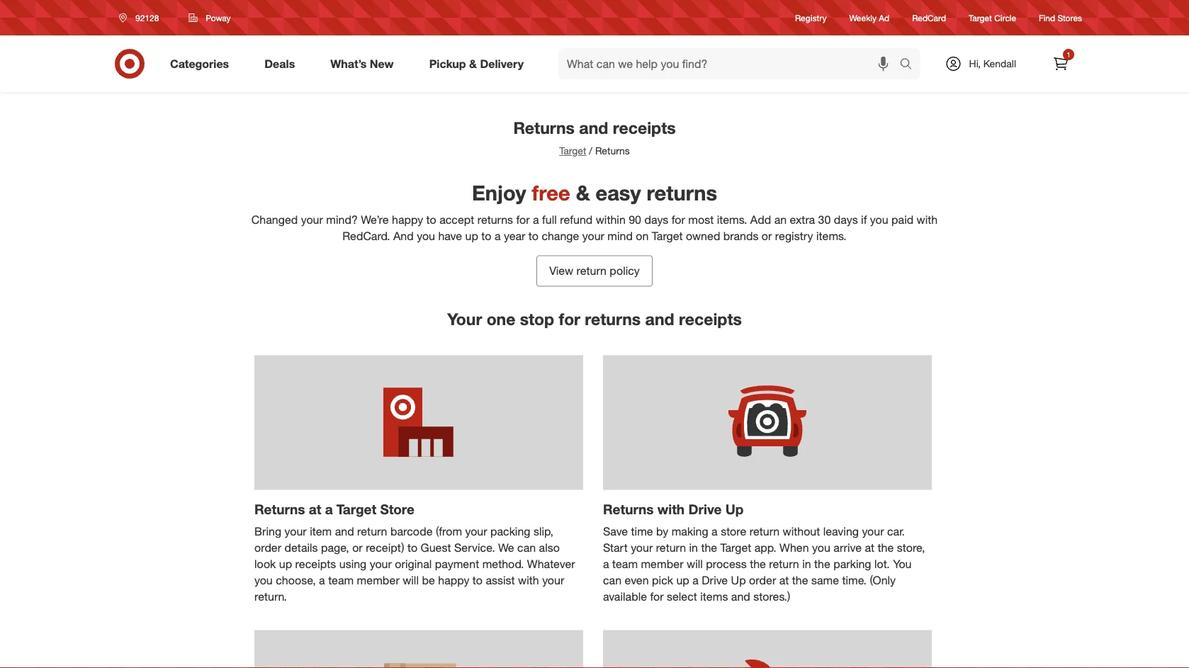 Task type: vqa. For each thing, say whether or not it's contained in the screenshot.
the top with
yes



Task type: locate. For each thing, give the bounding box(es) containing it.
weekly ad
[[850, 12, 890, 23]]

save
[[603, 525, 628, 539]]

0 horizontal spatial returns
[[478, 213, 513, 227]]

2 vertical spatial with
[[518, 574, 539, 587]]

enjoy free & easy returns
[[472, 181, 717, 206]]

an
[[774, 213, 787, 227]]

days left if at the top right of page
[[834, 213, 858, 227]]

can up 'available'
[[603, 574, 622, 587]]

team inside "save time by making a store return without leaving your car. start your return in the target app. when you arrive at the store, a team member will process the return in the parking lot. you can even pick up a drive up order at the same time. (only available for select items and stores.)"
[[612, 557, 638, 571]]

1 vertical spatial happy
[[438, 574, 470, 587]]

at up stores.)
[[779, 574, 789, 587]]

team down using
[[328, 574, 354, 587]]

order up stores.)
[[749, 574, 776, 587]]

items.
[[717, 213, 747, 227], [817, 229, 847, 243]]

returns up year
[[478, 213, 513, 227]]

2 vertical spatial returns
[[585, 310, 641, 329]]

0 horizontal spatial will
[[403, 574, 419, 587]]

return.
[[254, 590, 287, 604]]

up
[[726, 501, 744, 518], [731, 574, 746, 587]]

2 horizontal spatial returns
[[647, 181, 717, 206]]

a left year
[[495, 229, 501, 243]]

happy
[[392, 213, 423, 227], [438, 574, 470, 587]]

0 horizontal spatial at
[[309, 501, 321, 518]]

1 vertical spatial &
[[576, 181, 590, 206]]

you right if at the top right of page
[[870, 213, 889, 227]]

at
[[309, 501, 321, 518], [865, 541, 875, 555], [779, 574, 789, 587]]

1 vertical spatial up
[[731, 574, 746, 587]]

0 vertical spatial with
[[917, 213, 938, 227]]

1 vertical spatial team
[[328, 574, 354, 587]]

your down time at the right of the page
[[631, 541, 653, 555]]

categories link
[[158, 48, 247, 79]]

0 horizontal spatial receipts
[[295, 557, 336, 571]]

0 vertical spatial will
[[687, 557, 703, 571]]

happy up and at the left top
[[392, 213, 423, 227]]

& up refund
[[576, 181, 590, 206]]

0 horizontal spatial &
[[469, 57, 477, 71]]

packing
[[491, 525, 531, 539]]

up inside bring your item and return barcode (from your packing slip, order details page, or receipt) to guest service. we can also look up receipts using your original payment method. whatever you choose, a team member will be happy to assist with your return.
[[279, 557, 292, 571]]

What can we help you find? suggestions appear below search field
[[559, 48, 903, 79]]

the
[[701, 541, 717, 555], [878, 541, 894, 555], [750, 557, 766, 571], [814, 557, 831, 571], [792, 574, 808, 587]]

1 horizontal spatial order
[[749, 574, 776, 587]]

on
[[636, 229, 649, 243]]

return up app.
[[750, 525, 780, 539]]

target circle
[[969, 12, 1017, 23]]

return up receipt)
[[357, 525, 387, 539]]

will left the process
[[687, 557, 703, 571]]

your one stop for returns and receipts
[[447, 310, 742, 329]]

select
[[667, 590, 697, 604]]

0 horizontal spatial happy
[[392, 213, 423, 227]]

a down 'start'
[[603, 557, 609, 571]]

your
[[301, 213, 323, 227], [582, 229, 605, 243], [285, 525, 307, 539], [465, 525, 487, 539], [862, 525, 884, 539], [631, 541, 653, 555], [370, 557, 392, 571], [542, 574, 564, 587]]

2 horizontal spatial with
[[917, 213, 938, 227]]

using
[[339, 557, 367, 571]]

what's new
[[330, 57, 394, 71]]

0 horizontal spatial days
[[645, 213, 669, 227]]

0 vertical spatial order
[[254, 541, 282, 555]]

up up store
[[726, 501, 744, 518]]

target left /
[[559, 144, 587, 157]]

1 vertical spatial drive
[[702, 574, 728, 587]]

0 vertical spatial or
[[762, 229, 772, 243]]

0 horizontal spatial member
[[357, 574, 400, 587]]

a inside bring your item and return barcode (from your packing slip, order details page, or receipt) to guest service. we can also look up receipts using your original payment method. whatever you choose, a team member will be happy to assist with your return.
[[319, 574, 325, 587]]

0 vertical spatial can
[[517, 541, 536, 555]]

pickup & delivery
[[429, 57, 524, 71]]

order
[[254, 541, 282, 555], [749, 574, 776, 587]]

1 horizontal spatial days
[[834, 213, 858, 227]]

store
[[721, 525, 747, 539]]

0 vertical spatial returns
[[647, 181, 717, 206]]

2 horizontal spatial at
[[865, 541, 875, 555]]

guest
[[421, 541, 451, 555]]

return
[[577, 264, 607, 278], [357, 525, 387, 539], [750, 525, 780, 539], [656, 541, 686, 555], [769, 557, 799, 571]]

to
[[426, 213, 436, 227], [482, 229, 492, 243], [529, 229, 539, 243], [408, 541, 418, 555], [473, 574, 483, 587]]

view return policy
[[549, 264, 640, 278]]

change
[[542, 229, 579, 243]]

your left car.
[[862, 525, 884, 539]]

member up pick
[[641, 557, 684, 571]]

at up lot.
[[865, 541, 875, 555]]

1 horizontal spatial returns
[[585, 310, 641, 329]]

policy
[[610, 264, 640, 278]]

1 horizontal spatial receipts
[[613, 118, 676, 138]]

hi,
[[969, 57, 981, 70]]

a up select
[[693, 574, 699, 587]]

you right and at the left top
[[417, 229, 435, 243]]

up
[[465, 229, 478, 243], [279, 557, 292, 571], [677, 574, 690, 587]]

1 vertical spatial at
[[865, 541, 875, 555]]

you inside bring your item and return barcode (from your packing slip, order details page, or receipt) to guest service. we can also look up receipts using your original payment method. whatever you choose, a team member will be happy to assist with your return.
[[254, 574, 273, 587]]

1 horizontal spatial will
[[687, 557, 703, 571]]

&
[[469, 57, 477, 71], [576, 181, 590, 206]]

1 horizontal spatial or
[[762, 229, 772, 243]]

barcode
[[391, 525, 433, 539]]

order down "bring"
[[254, 541, 282, 555]]

1 vertical spatial can
[[603, 574, 622, 587]]

0 horizontal spatial with
[[518, 574, 539, 587]]

1 vertical spatial in
[[802, 557, 811, 571]]

you
[[893, 557, 912, 571]]

hi, kendall
[[969, 57, 1016, 70]]

0 vertical spatial at
[[309, 501, 321, 518]]

returns
[[647, 181, 717, 206], [478, 213, 513, 227], [585, 310, 641, 329]]

0 vertical spatial member
[[641, 557, 684, 571]]

a right choose,
[[319, 574, 325, 587]]

your up details
[[285, 525, 307, 539]]

circle
[[995, 12, 1017, 23]]

up up select
[[677, 574, 690, 587]]

drive up items
[[702, 574, 728, 587]]

or down add
[[762, 229, 772, 243]]

or up using
[[352, 541, 363, 555]]

0 vertical spatial up
[[465, 229, 478, 243]]

we
[[498, 541, 514, 555]]

will inside bring your item and return barcode (from your packing slip, order details page, or receipt) to guest service. we can also look up receipts using your original payment method. whatever you choose, a team member will be happy to assist with your return.
[[403, 574, 419, 587]]

the down app.
[[750, 557, 766, 571]]

0 horizontal spatial can
[[517, 541, 536, 555]]

changed
[[251, 213, 298, 227]]

0 vertical spatial happy
[[392, 213, 423, 227]]

target left store
[[337, 501, 377, 518]]

and inside returns and receipts target / returns
[[579, 118, 608, 138]]

receipts inside bring your item and return barcode (from your packing slip, order details page, or receipt) to guest service. we can also look up receipts using your original payment method. whatever you choose, a team member will be happy to assist with your return.
[[295, 557, 336, 571]]

for left most
[[672, 213, 685, 227]]

1 horizontal spatial happy
[[438, 574, 470, 587]]

the up same on the bottom of page
[[814, 557, 831, 571]]

can inside "save time by making a store return without leaving your car. start your return in the target app. when you arrive at the store, a team member will process the return in the parking lot. you can even pick up a drive up order at the same time. (only available for select items and stores.)"
[[603, 574, 622, 587]]

with down whatever at the bottom left of the page
[[518, 574, 539, 587]]

& right pickup
[[469, 57, 477, 71]]

in down when
[[802, 557, 811, 571]]

view return policy link
[[537, 256, 653, 287]]

0 horizontal spatial team
[[328, 574, 354, 587]]

store
[[380, 501, 415, 518]]

will
[[687, 557, 703, 571], [403, 574, 419, 587]]

year
[[504, 229, 525, 243]]

find stores
[[1039, 12, 1082, 23]]

your down receipt)
[[370, 557, 392, 571]]

in
[[689, 541, 698, 555], [802, 557, 811, 571]]

team
[[612, 557, 638, 571], [328, 574, 354, 587]]

and inside bring your item and return barcode (from your packing slip, order details page, or receipt) to guest service. we can also look up receipts using your original payment method. whatever you choose, a team member will be happy to assist with your return.
[[335, 525, 354, 539]]

delivery
[[480, 57, 524, 71]]

0 vertical spatial drive
[[689, 501, 722, 518]]

1 vertical spatial with
[[658, 501, 685, 518]]

up right 'have'
[[465, 229, 478, 243]]

1 vertical spatial items.
[[817, 229, 847, 243]]

also
[[539, 541, 560, 555]]

items. down 30
[[817, 229, 847, 243]]

for
[[516, 213, 530, 227], [672, 213, 685, 227], [559, 310, 580, 329], [650, 590, 664, 604]]

look
[[254, 557, 276, 571]]

1 horizontal spatial up
[[465, 229, 478, 243]]

up up choose,
[[279, 557, 292, 571]]

team down 'start'
[[612, 557, 638, 571]]

2 horizontal spatial up
[[677, 574, 690, 587]]

the up lot.
[[878, 541, 894, 555]]

0 horizontal spatial or
[[352, 541, 363, 555]]

will down original
[[403, 574, 419, 587]]

in down making on the right of page
[[689, 541, 698, 555]]

details
[[285, 541, 318, 555]]

1 vertical spatial will
[[403, 574, 419, 587]]

2 vertical spatial at
[[779, 574, 789, 587]]

have
[[438, 229, 462, 243]]

payment
[[435, 557, 479, 571]]

registry link
[[795, 12, 827, 24]]

weekly
[[850, 12, 877, 23]]

can inside bring your item and return barcode (from your packing slip, order details page, or receipt) to guest service. we can also look up receipts using your original payment method. whatever you choose, a team member will be happy to assist with your return.
[[517, 541, 536, 555]]

0 vertical spatial team
[[612, 557, 638, 571]]

registry
[[795, 12, 827, 23]]

time
[[631, 525, 653, 539]]

for up year
[[516, 213, 530, 227]]

with inside bring your item and return barcode (from your packing slip, order details page, or receipt) to guest service. we can also look up receipts using your original payment method. whatever you choose, a team member will be happy to assist with your return.
[[518, 574, 539, 587]]

stores
[[1058, 12, 1082, 23]]

0 vertical spatial in
[[689, 541, 698, 555]]

92128 button
[[110, 5, 174, 30]]

can right we
[[517, 541, 536, 555]]

and
[[579, 118, 608, 138], [645, 310, 675, 329], [335, 525, 354, 539], [731, 590, 751, 604]]

1 vertical spatial order
[[749, 574, 776, 587]]

2 vertical spatial receipts
[[295, 557, 336, 571]]

1 vertical spatial or
[[352, 541, 363, 555]]

returns down policy
[[585, 310, 641, 329]]

drive up making on the right of page
[[689, 501, 722, 518]]

1 vertical spatial up
[[279, 557, 292, 571]]

1 horizontal spatial with
[[658, 501, 685, 518]]

items. up brands
[[717, 213, 747, 227]]

returns up target link
[[513, 118, 575, 138]]

happy down "payment"
[[438, 574, 470, 587]]

1 horizontal spatial can
[[603, 574, 622, 587]]

and inside "save time by making a store return without leaving your car. start your return in the target app. when you arrive at the store, a team member will process the return in the parking lot. you can even pick up a drive up order at the same time. (only available for select items and stores.)"
[[731, 590, 751, 604]]

up inside "save time by making a store return without leaving your car. start your return in the target app. when you arrive at the store, a team member will process the return in the parking lot. you can even pick up a drive up order at the same time. (only available for select items and stores.)"
[[677, 574, 690, 587]]

returns up save
[[603, 501, 654, 518]]

lot.
[[875, 557, 890, 571]]

for down pick
[[650, 590, 664, 604]]

at up item
[[309, 501, 321, 518]]

return right 'view'
[[577, 264, 607, 278]]

your
[[447, 310, 482, 329]]

with up by
[[658, 501, 685, 518]]

2 vertical spatial up
[[677, 574, 690, 587]]

1 vertical spatial receipts
[[679, 310, 742, 329]]

0 horizontal spatial order
[[254, 541, 282, 555]]

target right the on
[[652, 229, 683, 243]]

member down using
[[357, 574, 400, 587]]

returns up most
[[647, 181, 717, 206]]

full
[[542, 213, 557, 227]]

92128
[[135, 12, 159, 23]]

1 horizontal spatial member
[[641, 557, 684, 571]]

receipt)
[[366, 541, 404, 555]]

be
[[422, 574, 435, 587]]

up down the process
[[731, 574, 746, 587]]

1 vertical spatial member
[[357, 574, 400, 587]]

0 horizontal spatial items.
[[717, 213, 747, 227]]

with right paid
[[917, 213, 938, 227]]

1 horizontal spatial team
[[612, 557, 638, 571]]

or inside bring your item and return barcode (from your packing slip, order details page, or receipt) to guest service. we can also look up receipts using your original payment method. whatever you choose, a team member will be happy to assist with your return.
[[352, 541, 363, 555]]

leaving
[[823, 525, 859, 539]]

returns up "bring"
[[254, 501, 305, 518]]

0 vertical spatial receipts
[[613, 118, 676, 138]]

even
[[625, 574, 649, 587]]

you down "look"
[[254, 574, 273, 587]]

target left circle
[[969, 12, 992, 23]]

target down store
[[721, 541, 752, 555]]

target inside 'changed your mind? we're happy to accept returns for a full refund within 90 days for most items. add an extra 30 days if you paid with redcard. and you have up to a year to change your mind on target owned brands or registry items.'
[[652, 229, 683, 243]]

easy
[[596, 181, 641, 206]]

0 vertical spatial &
[[469, 57, 477, 71]]

you down leaving
[[812, 541, 831, 555]]

whatever
[[527, 557, 575, 571]]

refund
[[560, 213, 593, 227]]

0 horizontal spatial up
[[279, 557, 292, 571]]

1 vertical spatial returns
[[478, 213, 513, 227]]

if
[[861, 213, 867, 227]]

days right 90
[[645, 213, 669, 227]]



Task type: describe. For each thing, give the bounding box(es) containing it.
assist
[[486, 574, 515, 587]]

add
[[751, 213, 771, 227]]

making
[[672, 525, 709, 539]]

(only
[[870, 574, 896, 587]]

a left store
[[712, 525, 718, 539]]

to up original
[[408, 541, 418, 555]]

when
[[780, 541, 809, 555]]

to right year
[[529, 229, 539, 243]]

team inside bring your item and return barcode (from your packing slip, order details page, or receipt) to guest service. we can also look up receipts using your original payment method. whatever you choose, a team member will be happy to assist with your return.
[[328, 574, 354, 587]]

for right stop
[[559, 310, 580, 329]]

items
[[701, 590, 728, 604]]

without
[[783, 525, 820, 539]]

you inside "save time by making a store return without leaving your car. start your return in the target app. when you arrive at the store, a team member will process the return in the parking lot. you can even pick up a drive up order at the same time. (only available for select items and stores.)"
[[812, 541, 831, 555]]

your up service.
[[465, 525, 487, 539]]

search button
[[894, 48, 928, 82]]

30
[[818, 213, 831, 227]]

member inside bring your item and return barcode (from your packing slip, order details page, or receipt) to guest service. we can also look up receipts using your original payment method. whatever you choose, a team member will be happy to assist with your return.
[[357, 574, 400, 587]]

what's new link
[[318, 48, 412, 79]]

order inside bring your item and return barcode (from your packing slip, order details page, or receipt) to guest service. we can also look up receipts using your original payment method. whatever you choose, a team member will be happy to assist with your return.
[[254, 541, 282, 555]]

view
[[549, 264, 573, 278]]

90
[[629, 213, 642, 227]]

1 horizontal spatial items.
[[817, 229, 847, 243]]

parking
[[834, 557, 872, 571]]

one
[[487, 310, 516, 329]]

registry
[[775, 229, 813, 243]]

order inside "save time by making a store return without leaving your car. start your return in the target app. when you arrive at the store, a team member will process the return in the parking lot. you can even pick up a drive up order at the same time. (only available for select items and stores.)"
[[749, 574, 776, 587]]

deals link
[[252, 48, 313, 79]]

search
[[894, 58, 928, 72]]

extra
[[790, 213, 815, 227]]

app.
[[755, 541, 777, 555]]

1 horizontal spatial in
[[802, 557, 811, 571]]

up inside "save time by making a store return without leaving your car. start your return in the target app. when you arrive at the store, a team member will process the return in the parking lot. you can even pick up a drive up order at the same time. (only available for select items and stores.)"
[[731, 574, 746, 587]]

poway
[[206, 12, 231, 23]]

0 vertical spatial items.
[[717, 213, 747, 227]]

member inside "save time by making a store return without leaving your car. start your return in the target app. when you arrive at the store, a team member will process the return in the parking lot. you can even pick up a drive up order at the same time. (only available for select items and stores.)"
[[641, 557, 684, 571]]

a left full
[[533, 213, 539, 227]]

your down refund
[[582, 229, 605, 243]]

to left year
[[482, 229, 492, 243]]

2 days from the left
[[834, 213, 858, 227]]

enjoy
[[472, 181, 526, 206]]

happy inside bring your item and return barcode (from your packing slip, order details page, or receipt) to guest service. we can also look up receipts using your original payment method. whatever you choose, a team member will be happy to assist with your return.
[[438, 574, 470, 587]]

returns and receipts target / returns
[[513, 118, 676, 157]]

start
[[603, 541, 628, 555]]

up inside 'changed your mind? we're happy to accept returns for a full refund within 90 days for most items. add an extra 30 days if you paid with redcard. and you have up to a year to change your mind on target owned brands or registry items.'
[[465, 229, 478, 243]]

1 link
[[1046, 48, 1077, 79]]

with inside 'changed your mind? we're happy to accept returns for a full refund within 90 days for most items. add an extra 30 days if you paid with redcard. and you have up to a year to change your mind on target owned brands or registry items.'
[[917, 213, 938, 227]]

pickup & delivery link
[[417, 48, 542, 79]]

find stores link
[[1039, 12, 1082, 24]]

process
[[706, 557, 747, 571]]

page,
[[321, 541, 349, 555]]

0 horizontal spatial in
[[689, 541, 698, 555]]

returns for with
[[603, 501, 654, 518]]

returns for and
[[513, 118, 575, 138]]

accept
[[440, 213, 474, 227]]

stop
[[520, 310, 554, 329]]

ad
[[879, 12, 890, 23]]

to left the accept
[[426, 213, 436, 227]]

target inside returns and receipts target / returns
[[559, 144, 587, 157]]

returns at a target store
[[254, 501, 415, 518]]

0 vertical spatial up
[[726, 501, 744, 518]]

(from
[[436, 525, 462, 539]]

within
[[596, 213, 626, 227]]

kendall
[[984, 57, 1016, 70]]

returns for your one stop for returns and receipts
[[585, 310, 641, 329]]

bring
[[254, 525, 282, 539]]

1 horizontal spatial at
[[779, 574, 789, 587]]

1 horizontal spatial &
[[576, 181, 590, 206]]

redcard.
[[343, 229, 390, 243]]

the up the process
[[701, 541, 717, 555]]

returns right /
[[595, 144, 630, 157]]

service.
[[454, 541, 495, 555]]

to left assist in the left of the page
[[473, 574, 483, 587]]

bring your item and return barcode (from your packing slip, order details page, or receipt) to guest service. we can also look up receipts using your original payment method. whatever you choose, a team member will be happy to assist with your return.
[[254, 525, 575, 604]]

changed your mind? we're happy to accept returns for a full refund within 90 days for most items. add an extra 30 days if you paid with redcard. and you have up to a year to change your mind on target owned brands or registry items.
[[251, 213, 938, 243]]

drive inside "save time by making a store return without leaving your car. start your return in the target app. when you arrive at the store, a team member will process the return in the parking lot. you can even pick up a drive up order at the same time. (only available for select items and stores.)"
[[702, 574, 728, 587]]

or inside 'changed your mind? we're happy to accept returns for a full refund within 90 days for most items. add an extra 30 days if you paid with redcard. and you have up to a year to change your mind on target owned brands or registry items.'
[[762, 229, 772, 243]]

the left same on the bottom of page
[[792, 574, 808, 587]]

target inside "save time by making a store return without leaving your car. start your return in the target app. when you arrive at the store, a team member will process the return in the parking lot. you can even pick up a drive up order at the same time. (only available for select items and stores.)"
[[721, 541, 752, 555]]

item
[[310, 525, 332, 539]]

target circle link
[[969, 12, 1017, 24]]

happy inside 'changed your mind? we're happy to accept returns for a full refund within 90 days for most items. add an extra 30 days if you paid with redcard. and you have up to a year to change your mind on target owned brands or registry items.'
[[392, 213, 423, 227]]

categories
[[170, 57, 229, 71]]

redcard link
[[912, 12, 946, 24]]

brands
[[724, 229, 759, 243]]

deals
[[265, 57, 295, 71]]

redcard
[[912, 12, 946, 23]]

return down by
[[656, 541, 686, 555]]

returns inside 'changed your mind? we're happy to accept returns for a full refund within 90 days for most items. add an extra 30 days if you paid with redcard. and you have up to a year to change your mind on target owned brands or registry items.'
[[478, 213, 513, 227]]

same
[[812, 574, 839, 587]]

for inside "save time by making a store return without leaving your car. start your return in the target app. when you arrive at the store, a team member will process the return in the parking lot. you can even pick up a drive up order at the same time. (only available for select items and stores.)"
[[650, 590, 664, 604]]

a up item
[[325, 501, 333, 518]]

returns for enjoy free & easy returns
[[647, 181, 717, 206]]

2 horizontal spatial receipts
[[679, 310, 742, 329]]

your left mind?
[[301, 213, 323, 227]]

poway button
[[180, 5, 240, 30]]

original
[[395, 557, 432, 571]]

1 days from the left
[[645, 213, 669, 227]]

target link
[[559, 144, 587, 157]]

store,
[[897, 541, 925, 555]]

will inside "save time by making a store return without leaving your car. start your return in the target app. when you arrive at the store, a team member will process the return in the parking lot. you can even pick up a drive up order at the same time. (only available for select items and stores.)"
[[687, 557, 703, 571]]

return inside bring your item and return barcode (from your packing slip, order details page, or receipt) to guest service. we can also look up receipts using your original payment method. whatever you choose, a team member will be happy to assist with your return.
[[357, 525, 387, 539]]

choose,
[[276, 574, 316, 587]]

arrive
[[834, 541, 862, 555]]

available
[[603, 590, 647, 604]]

method.
[[482, 557, 524, 571]]

stores.)
[[754, 590, 791, 604]]

car.
[[887, 525, 905, 539]]

pick
[[652, 574, 673, 587]]

1
[[1067, 50, 1071, 59]]

returns with drive up
[[603, 501, 744, 518]]

save time by making a store return without leaving your car. start your return in the target app. when you arrive at the store, a team member will process the return in the parking lot. you can even pick up a drive up order at the same time. (only available for select items and stores.)
[[603, 525, 925, 604]]

find
[[1039, 12, 1056, 23]]

new
[[370, 57, 394, 71]]

what's
[[330, 57, 367, 71]]

by
[[656, 525, 669, 539]]

mind?
[[326, 213, 358, 227]]

return down when
[[769, 557, 799, 571]]

slip,
[[534, 525, 553, 539]]

receipts inside returns and receipts target / returns
[[613, 118, 676, 138]]

pickup
[[429, 57, 466, 71]]

your down whatever at the bottom left of the page
[[542, 574, 564, 587]]

returns for at
[[254, 501, 305, 518]]

paid
[[892, 213, 914, 227]]



